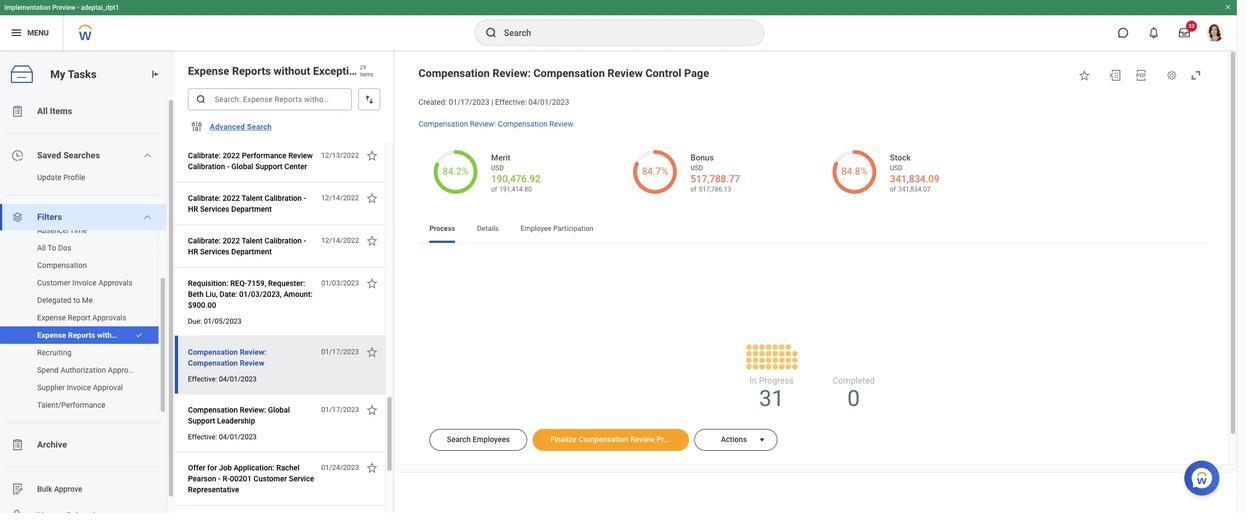 Task type: describe. For each thing, give the bounding box(es) containing it.
reports inside item list element
[[232, 64, 271, 78]]

compensation inside 'compensation review: global support leadership'
[[188, 406, 238, 415]]

clipboard image for all items
[[11, 105, 24, 118]]

to
[[48, 244, 56, 252]]

finalize compensation review process button
[[533, 429, 689, 451]]

compensation inside "my tasks" element
[[37, 261, 87, 270]]

review: up created: 01/17/2023 | effective: 04/01/2023
[[493, 67, 531, 80]]

in
[[750, 376, 757, 386]]

customer invoice approvals
[[37, 279, 132, 287]]

application:
[[234, 464, 274, 473]]

caret down image
[[756, 436, 769, 445]]

actions
[[721, 435, 747, 444]]

list inside "my tasks" element
[[0, 222, 167, 414]]

compensation review: global support leadership button
[[188, 404, 315, 428]]

my
[[50, 68, 65, 81]]

pearson
[[188, 475, 216, 484]]

all items
[[37, 106, 72, 116]]

item list element
[[175, 50, 394, 514]]

advanced
[[210, 122, 245, 131]]

compensation button
[[0, 257, 148, 274]]

all to dos button
[[0, 239, 148, 257]]

2 calibrate: 2022 talent calibration - hr services department button from the top
[[188, 234, 315, 258]]

transformation import image
[[150, 69, 161, 80]]

31 list item
[[731, 375, 813, 412]]

2 vertical spatial calibration
[[265, 237, 302, 245]]

items
[[360, 72, 374, 78]]

list containing 98.9%
[[428, 145, 1027, 201]]

1 star image from the top
[[366, 149, 379, 162]]

all for all items
[[37, 106, 48, 116]]

view printable version (pdf) image
[[1135, 69, 1148, 82]]

review: inside compensation review: compensation review
[[240, 348, 267, 357]]

to
[[73, 296, 80, 305]]

hr for second calibrate: 2022 talent calibration - hr services department button
[[188, 248, 198, 256]]

employee participation
[[521, 224, 594, 233]]

01/05/2023
[[204, 317, 242, 326]]

department for second calibrate: 2022 talent calibration - hr services department button
[[231, 248, 272, 256]]

approvals for customer invoice approvals
[[98, 279, 132, 287]]

Search: Expense Reports without Exceptions text field
[[188, 89, 352, 110]]

usd for 517,788.77
[[691, 165, 703, 172]]

rename image
[[11, 483, 24, 496]]

- down center
[[304, 194, 306, 203]]

517,786.13
[[699, 186, 731, 193]]

support inside calibrate: 2022 performance review calibration - global support center
[[255, 162, 283, 171]]

341,834.09
[[890, 173, 940, 184]]

check image
[[136, 332, 143, 339]]

approvals for expense report approvals
[[92, 314, 126, 322]]

01/03/2023
[[321, 279, 359, 287]]

0 vertical spatial effective:
[[495, 98, 527, 107]]

compensation review: compensation review inside button
[[188, 348, 267, 368]]

expense reports without exceptions button
[[0, 327, 162, 344]]

stock
[[890, 153, 911, 163]]

of for 190,476.92
[[491, 186, 497, 193]]

offer for job application: rachel pearson ‎- r-00201 customer service representative
[[188, 464, 314, 494]]

spend authorization approvals
[[37, 366, 142, 375]]

‎-
[[218, 475, 221, 484]]

items
[[50, 106, 72, 116]]

archive button
[[0, 432, 167, 458]]

created:
[[419, 98, 447, 107]]

without inside button
[[97, 331, 123, 340]]

compensation review: global support leadership
[[188, 406, 290, 426]]

recruiting button
[[0, 344, 148, 362]]

2 2022 from the top
[[223, 194, 240, 203]]

- inside "menu" banner
[[77, 4, 79, 11]]

search inside item list element
[[247, 122, 272, 131]]

effective: for compensation review: compensation review
[[188, 375, 217, 384]]

supplier invoice approval
[[37, 384, 123, 392]]

compensation review: compensation review link
[[419, 117, 574, 128]]

31 group
[[731, 252, 813, 412]]

advanced search
[[210, 122, 272, 131]]

all for all to dos
[[37, 244, 46, 252]]

control
[[646, 67, 682, 80]]

hr for 2nd calibrate: 2022 talent calibration - hr services department button from the bottom
[[188, 205, 198, 214]]

amount:
[[284, 290, 313, 299]]

without inside item list element
[[274, 64, 310, 78]]

approval
[[93, 384, 123, 392]]

0 vertical spatial 04/01/2023
[[529, 98, 569, 107]]

department for 2nd calibrate: 2022 talent calibration - hr services department button from the bottom
[[231, 205, 272, 214]]

list containing 31
[[429, 252, 1196, 416]]

gear image
[[1167, 70, 1177, 81]]

absence/time button
[[0, 222, 148, 239]]

customer inside offer for job application: rachel pearson ‎- r-00201 customer service representative
[[254, 475, 287, 484]]

process inside tab list
[[429, 224, 455, 233]]

sort image
[[364, 94, 375, 105]]

search employees
[[447, 435, 510, 444]]

created: 01/17/2023 | effective: 04/01/2023
[[419, 98, 569, 107]]

finalize compensation review process
[[550, 435, 684, 444]]

delegated to me
[[37, 296, 93, 305]]

customer inside customer invoice approvals button
[[37, 279, 70, 287]]

saved
[[37, 150, 61, 161]]

implementation
[[4, 4, 51, 11]]

r-
[[223, 475, 230, 484]]

profile
[[63, 173, 85, 182]]

2 calibrate: from the top
[[188, 194, 221, 203]]

tab list containing process
[[419, 217, 1207, 243]]

chevron down image
[[143, 151, 152, 160]]

$900.00
[[188, 301, 216, 310]]

3 2022 from the top
[[223, 237, 240, 245]]

req-
[[230, 279, 247, 288]]

99.7%
[[841, 165, 868, 177]]

01/17/2023 for compensation review: global support leadership
[[321, 406, 359, 414]]

12/14/2022 for second calibrate: 2022 talent calibration - hr services department button
[[321, 237, 359, 245]]

0
[[847, 386, 860, 412]]

justify image
[[10, 26, 23, 39]]

7159,
[[247, 279, 266, 288]]

1 vertical spatial search
[[447, 435, 471, 444]]

expense report approvals button
[[0, 309, 148, 327]]

expense for expense report approvals button
[[37, 314, 66, 322]]

invoice for approvals
[[72, 279, 97, 287]]

actions button
[[695, 429, 756, 451]]

expense inside item list element
[[188, 64, 229, 78]]

rachel
[[276, 464, 300, 473]]

1 horizontal spatial compensation review: compensation review
[[419, 120, 574, 128]]

- up requester: in the left bottom of the page
[[304, 237, 306, 245]]

update
[[37, 173, 61, 182]]

all items button
[[0, 98, 167, 125]]

bulk approve link
[[0, 476, 167, 503]]

finalize
[[550, 435, 577, 444]]

1 services from the top
[[200, 205, 229, 214]]

spend authorization approvals button
[[0, 362, 148, 379]]

page
[[684, 67, 709, 80]]

calibrate: 2022 performance review calibration - global support center button
[[188, 149, 315, 173]]

tasks
[[68, 68, 97, 81]]

191,414.80
[[499, 186, 532, 193]]

representative
[[188, 486, 239, 494]]

process inside button
[[657, 435, 684, 444]]

190,476.92
[[491, 173, 541, 184]]

advanced search button
[[205, 116, 276, 138]]

calibration inside calibrate: 2022 performance review calibration - global support center
[[188, 162, 225, 171]]

perspective image
[[11, 211, 24, 224]]

delegated to me button
[[0, 292, 148, 309]]

31
[[759, 386, 784, 412]]



Task type: locate. For each thing, give the bounding box(es) containing it.
effective: 04/01/2023 down compensation review: compensation review button on the bottom
[[188, 375, 257, 384]]

requisition:
[[188, 279, 228, 288]]

report
[[68, 314, 90, 322]]

review: inside 'compensation review: global support leadership'
[[240, 406, 266, 415]]

hr
[[188, 205, 198, 214], [188, 248, 198, 256]]

customer down application:
[[254, 475, 287, 484]]

search image
[[484, 26, 497, 39], [196, 94, 207, 105]]

12/14/2022 down 12/13/2022
[[321, 194, 359, 202]]

merit
[[491, 153, 510, 163]]

completed 0
[[833, 376, 875, 412]]

profile logan mcneil image
[[1206, 24, 1224, 44]]

1 vertical spatial 12/14/2022
[[321, 237, 359, 245]]

star image
[[366, 149, 379, 162], [366, 346, 379, 359], [366, 404, 379, 417], [366, 462, 379, 475]]

1 vertical spatial 01/17/2023
[[321, 348, 359, 356]]

usd down 'stock'
[[890, 165, 903, 172]]

configure image
[[190, 120, 203, 133]]

of inside stock usd 341,834.09 of 341,834.07
[[890, 186, 896, 193]]

usd down merit
[[491, 165, 504, 172]]

without
[[274, 64, 310, 78], [97, 331, 123, 340]]

2 usd from the left
[[691, 165, 703, 172]]

compensation review: compensation review down created: 01/17/2023 | effective: 04/01/2023
[[419, 120, 574, 128]]

requisition: req-7159, requester: beth liu, date: 01/03/2023, amount: $900.00 button
[[188, 277, 315, 312]]

0 vertical spatial talent
[[242, 194, 263, 203]]

33
[[1189, 23, 1195, 29]]

04/01/2023 for compensation review: global support leadership
[[219, 433, 257, 441]]

2 vertical spatial expense
[[37, 331, 66, 340]]

tab list
[[419, 217, 1207, 243]]

effective: up 'compensation review: global support leadership'
[[188, 375, 217, 384]]

review inside compensation review: compensation review
[[240, 359, 264, 368]]

0 vertical spatial reports
[[232, 64, 271, 78]]

1 horizontal spatial support
[[255, 162, 283, 171]]

without up search: expense reports without exceptions text field
[[274, 64, 310, 78]]

customer invoice approvals button
[[0, 274, 148, 292]]

calibrate: 2022 talent calibration - hr services department for second calibrate: 2022 talent calibration - hr services department button
[[188, 237, 306, 256]]

0 vertical spatial search image
[[484, 26, 497, 39]]

1 horizontal spatial of
[[691, 186, 697, 193]]

of inside the bonus usd 517,788.77 of 517,786.13
[[691, 186, 697, 193]]

0 vertical spatial effective: 04/01/2023
[[188, 375, 257, 384]]

search left employees
[[447, 435, 471, 444]]

3 usd from the left
[[890, 165, 903, 172]]

2022 inside calibrate: 2022 performance review calibration - global support center
[[223, 151, 240, 160]]

calibrate: 2022 talent calibration - hr services department up req-
[[188, 237, 306, 256]]

clipboard image inside all items 'button'
[[11, 105, 24, 118]]

0 vertical spatial compensation review: compensation review
[[419, 120, 574, 128]]

1 vertical spatial department
[[231, 248, 272, 256]]

1 vertical spatial exceptions
[[125, 331, 162, 340]]

0 horizontal spatial process
[[429, 224, 455, 233]]

in progress 31
[[750, 376, 794, 412]]

filters
[[37, 212, 62, 222]]

1 vertical spatial calibration
[[265, 194, 302, 203]]

1 vertical spatial support
[[188, 417, 215, 426]]

review
[[608, 67, 643, 80], [549, 120, 574, 128], [288, 151, 313, 160], [240, 359, 264, 368], [630, 435, 655, 444]]

approvals for spend authorization approvals
[[108, 366, 142, 375]]

compensation
[[419, 67, 490, 80], [534, 67, 605, 80], [419, 120, 468, 128], [498, 120, 548, 128], [37, 261, 87, 270], [188, 348, 238, 357], [188, 359, 238, 368], [188, 406, 238, 415], [579, 435, 629, 444]]

clipboard image left all items
[[11, 105, 24, 118]]

2 vertical spatial 2022
[[223, 237, 240, 245]]

2 vertical spatial 01/17/2023
[[321, 406, 359, 414]]

0 horizontal spatial search
[[247, 122, 272, 131]]

calibrate: 2022 talent calibration - hr services department button up 7159,
[[188, 234, 315, 258]]

of left 341,834.07
[[890, 186, 896, 193]]

0 vertical spatial invoice
[[72, 279, 97, 287]]

expense for expense reports without exceptions button
[[37, 331, 66, 340]]

calibrate: 2022 talent calibration - hr services department
[[188, 194, 306, 214], [188, 237, 306, 256]]

0 vertical spatial global
[[231, 162, 253, 171]]

clock check image
[[11, 149, 24, 162]]

approvals
[[98, 279, 132, 287], [92, 314, 126, 322], [108, 366, 142, 375]]

2 vertical spatial approvals
[[108, 366, 142, 375]]

calibration up requester: in the left bottom of the page
[[265, 237, 302, 245]]

1 vertical spatial expense
[[37, 314, 66, 322]]

29 items
[[360, 64, 374, 78]]

usd for 341,834.09
[[890, 165, 903, 172]]

list
[[0, 98, 175, 514], [428, 145, 1027, 201], [0, 222, 167, 414], [429, 252, 1196, 416]]

of inside merit usd 190,476.92 of 191,414.80
[[491, 186, 497, 193]]

bonus usd 517,788.77 of 517,786.13
[[691, 153, 740, 193]]

effective: 04/01/2023 down leadership
[[188, 433, 257, 441]]

hr right chevron down image
[[188, 205, 198, 214]]

1 horizontal spatial search
[[447, 435, 471, 444]]

review: up leadership
[[240, 406, 266, 415]]

0 vertical spatial calibration
[[188, 162, 225, 171]]

2 horizontal spatial usd
[[890, 165, 903, 172]]

export to excel image
[[1109, 69, 1122, 82]]

- down advanced
[[227, 162, 230, 171]]

2 effective: 04/01/2023 from the top
[[188, 433, 257, 441]]

liu,
[[206, 290, 218, 299]]

2 vertical spatial calibrate:
[[188, 237, 221, 245]]

me
[[82, 296, 93, 305]]

3 calibrate: from the top
[[188, 237, 221, 245]]

0 horizontal spatial support
[[188, 417, 215, 426]]

1 horizontal spatial customer
[[254, 475, 287, 484]]

calibration down "configure" icon
[[188, 162, 225, 171]]

exceptions
[[313, 64, 367, 78], [125, 331, 162, 340]]

0 horizontal spatial expense reports without exceptions
[[37, 331, 162, 340]]

global inside calibrate: 2022 performance review calibration - global support center
[[231, 162, 253, 171]]

1 vertical spatial global
[[268, 406, 290, 415]]

search image inside item list element
[[196, 94, 207, 105]]

1 vertical spatial effective: 04/01/2023
[[188, 433, 257, 441]]

1 horizontal spatial usd
[[691, 165, 703, 172]]

1 vertical spatial talent
[[242, 237, 263, 245]]

12/14/2022 for 2nd calibrate: 2022 talent calibration - hr services department button from the bottom
[[321, 194, 359, 202]]

bulk approve
[[37, 485, 82, 494]]

search down search: expense reports without exceptions text field
[[247, 122, 272, 131]]

0 horizontal spatial of
[[491, 186, 497, 193]]

2 vertical spatial 04/01/2023
[[219, 433, 257, 441]]

1 vertical spatial process
[[657, 435, 684, 444]]

expense reports without exceptions down expense report approvals
[[37, 331, 162, 340]]

saved searches
[[37, 150, 100, 161]]

1 vertical spatial hr
[[188, 248, 198, 256]]

expense reports without exceptions inside item list element
[[188, 64, 367, 78]]

participation
[[553, 224, 594, 233]]

2022 up req-
[[223, 237, 240, 245]]

offer
[[188, 464, 205, 473]]

my tasks element
[[0, 50, 175, 514]]

1 vertical spatial invoice
[[67, 384, 91, 392]]

12/14/2022 up 01/03/2023 on the left of page
[[321, 237, 359, 245]]

exceptions inside item list element
[[313, 64, 367, 78]]

- right preview
[[77, 4, 79, 11]]

performance
[[242, 151, 287, 160]]

support down performance
[[255, 162, 283, 171]]

clipboard image left archive
[[11, 439, 24, 452]]

00201
[[230, 475, 252, 484]]

1 vertical spatial expense reports without exceptions
[[37, 331, 162, 340]]

invoice down authorization
[[67, 384, 91, 392]]

close environment banner image
[[1225, 4, 1232, 10]]

2 talent from the top
[[242, 237, 263, 245]]

0 horizontal spatial global
[[231, 162, 253, 171]]

99.6%
[[642, 165, 668, 177]]

clipboard image for archive
[[11, 439, 24, 452]]

usd inside merit usd 190,476.92 of 191,414.80
[[491, 165, 504, 172]]

0 vertical spatial customer
[[37, 279, 70, 287]]

1 horizontal spatial process
[[657, 435, 684, 444]]

bonus
[[691, 153, 714, 163]]

effective: for compensation review: global support leadership
[[188, 433, 217, 441]]

global inside 'compensation review: global support leadership'
[[268, 406, 290, 415]]

list containing all items
[[0, 98, 175, 514]]

invoice up me at the left of the page
[[72, 279, 97, 287]]

fullscreen image
[[1190, 69, 1203, 82]]

star image
[[1078, 69, 1091, 82], [366, 192, 379, 205], [366, 234, 379, 248], [366, 277, 379, 290]]

expense reports without exceptions up search: expense reports without exceptions text field
[[188, 64, 367, 78]]

1 12/14/2022 from the top
[[321, 194, 359, 202]]

search image inside "menu" banner
[[484, 26, 497, 39]]

Search Workday  search field
[[504, 21, 741, 45]]

list containing absence/time
[[0, 222, 167, 414]]

01/17/2023
[[449, 98, 490, 107], [321, 348, 359, 356], [321, 406, 359, 414]]

0 vertical spatial hr
[[188, 205, 198, 214]]

menu button
[[0, 15, 63, 50]]

support inside 'compensation review: global support leadership'
[[188, 417, 215, 426]]

33 button
[[1173, 21, 1197, 45]]

calibration down center
[[265, 194, 302, 203]]

implementation preview -   adeptai_dpt1
[[4, 4, 119, 11]]

1 talent from the top
[[242, 194, 263, 203]]

calibrate: 2022 talent calibration - hr services department down calibrate: 2022 performance review calibration - global support center
[[188, 194, 306, 214]]

0 vertical spatial 2022
[[223, 151, 240, 160]]

2 12/14/2022 from the top
[[321, 237, 359, 245]]

exceptions inside expense reports without exceptions button
[[125, 331, 162, 340]]

1 department from the top
[[231, 205, 272, 214]]

talent up 7159,
[[242, 237, 263, 245]]

1 calibrate: from the top
[[188, 151, 221, 160]]

all inside 'button'
[[37, 106, 48, 116]]

usd down bonus
[[691, 165, 703, 172]]

compensation review: compensation review control page
[[419, 67, 709, 80]]

0 vertical spatial 12/14/2022
[[321, 194, 359, 202]]

expense reports without exceptions inside button
[[37, 331, 162, 340]]

1 vertical spatial effective:
[[188, 375, 217, 384]]

1 hr from the top
[[188, 205, 198, 214]]

0 vertical spatial without
[[274, 64, 310, 78]]

2 department from the top
[[231, 248, 272, 256]]

spend
[[37, 366, 59, 375]]

job
[[219, 464, 232, 473]]

reports
[[232, 64, 271, 78], [68, 331, 95, 340]]

4 star image from the top
[[366, 462, 379, 475]]

0 horizontal spatial customer
[[37, 279, 70, 287]]

calibrate: inside calibrate: 2022 performance review calibration - global support center
[[188, 151, 221, 160]]

0 vertical spatial all
[[37, 106, 48, 116]]

0 vertical spatial exceptions
[[313, 64, 367, 78]]

completed
[[833, 376, 875, 386]]

calibrate: 2022 talent calibration - hr services department for 2nd calibrate: 2022 talent calibration - hr services department button from the bottom
[[188, 194, 306, 214]]

reports down expense report approvals
[[68, 331, 95, 340]]

supplier
[[37, 384, 65, 392]]

0 vertical spatial process
[[429, 224, 455, 233]]

employees
[[473, 435, 510, 444]]

merit usd 190,476.92 of 191,414.80
[[491, 153, 541, 193]]

1 vertical spatial 2022
[[223, 194, 240, 203]]

2 star image from the top
[[366, 346, 379, 359]]

department up 7159,
[[231, 248, 272, 256]]

clipboard image
[[11, 105, 24, 118], [11, 439, 24, 452]]

04/01/2023 down compensation review: compensation review control page
[[529, 98, 569, 107]]

requester:
[[268, 279, 305, 288]]

1 horizontal spatial search image
[[484, 26, 497, 39]]

due: 01/05/2023
[[188, 317, 242, 326]]

0 vertical spatial clipboard image
[[11, 105, 24, 118]]

reports up search: expense reports without exceptions text field
[[232, 64, 271, 78]]

2022 down calibrate: 2022 performance review calibration - global support center
[[223, 194, 240, 203]]

1 vertical spatial approvals
[[92, 314, 126, 322]]

requisition: req-7159, requester: beth liu, date: 01/03/2023, amount: $900.00
[[188, 279, 313, 310]]

chevron down image
[[143, 213, 152, 222]]

expense down delegated
[[37, 314, 66, 322]]

1 vertical spatial all
[[37, 244, 46, 252]]

expense up recruiting
[[37, 331, 66, 340]]

review inside calibrate: 2022 performance review calibration - global support center
[[288, 151, 313, 160]]

0 vertical spatial calibrate:
[[188, 151, 221, 160]]

usd for 190,476.92
[[491, 165, 504, 172]]

517,788.77
[[691, 173, 740, 184]]

1 vertical spatial clipboard image
[[11, 439, 24, 452]]

all left the items
[[37, 106, 48, 116]]

of for 341,834.09
[[890, 186, 896, 193]]

0 horizontal spatial compensation review: compensation review
[[188, 348, 267, 368]]

0 vertical spatial search
[[247, 122, 272, 131]]

1 horizontal spatial without
[[274, 64, 310, 78]]

0 vertical spatial calibrate: 2022 talent calibration - hr services department
[[188, 194, 306, 214]]

notifications large image
[[1149, 27, 1159, 38]]

0 horizontal spatial without
[[97, 331, 123, 340]]

1 vertical spatial compensation review: compensation review
[[188, 348, 267, 368]]

01/17/2023 for compensation review: compensation review
[[321, 348, 359, 356]]

0 vertical spatial support
[[255, 162, 283, 171]]

authorization
[[60, 366, 106, 375]]

user plus image
[[11, 509, 24, 514]]

1 vertical spatial calibrate: 2022 talent calibration - hr services department button
[[188, 234, 315, 258]]

review:
[[493, 67, 531, 80], [470, 120, 496, 128], [240, 348, 267, 357], [240, 406, 266, 415]]

details
[[477, 224, 499, 233]]

2 hr from the top
[[188, 248, 198, 256]]

0 vertical spatial 01/17/2023
[[449, 98, 490, 107]]

1 vertical spatial without
[[97, 331, 123, 340]]

98.9%
[[443, 165, 469, 177]]

341,834.07
[[898, 186, 931, 193]]

04/01/2023 down leadership
[[219, 433, 257, 441]]

support left leadership
[[188, 417, 215, 426]]

1 calibrate: 2022 talent calibration - hr services department button from the top
[[188, 192, 315, 216]]

1 vertical spatial services
[[200, 248, 229, 256]]

0 horizontal spatial reports
[[68, 331, 95, 340]]

inbox large image
[[1179, 27, 1190, 38]]

0 vertical spatial calibrate: 2022 talent calibration - hr services department button
[[188, 192, 315, 216]]

1 usd from the left
[[491, 165, 504, 172]]

preview
[[52, 4, 75, 11]]

menu banner
[[0, 0, 1237, 50]]

0 list item
[[813, 375, 895, 412]]

2 clipboard image from the top
[[11, 439, 24, 452]]

of left 191,414.80
[[491, 186, 497, 193]]

calibrate: 2022 talent calibration - hr services department button down calibrate: 2022 performance review calibration - global support center button
[[188, 192, 315, 216]]

usd inside stock usd 341,834.09 of 341,834.07
[[890, 165, 903, 172]]

2 horizontal spatial of
[[890, 186, 896, 193]]

of for 517,788.77
[[691, 186, 697, 193]]

progress
[[759, 376, 794, 386]]

0 vertical spatial services
[[200, 205, 229, 214]]

0 vertical spatial approvals
[[98, 279, 132, 287]]

expense
[[188, 64, 229, 78], [37, 314, 66, 322], [37, 331, 66, 340]]

04/01/2023 for compensation review: compensation review
[[219, 375, 257, 384]]

usd inside the bonus usd 517,788.77 of 517,786.13
[[691, 165, 703, 172]]

compensation review: compensation review down 01/05/2023
[[188, 348, 267, 368]]

1 of from the left
[[491, 186, 497, 193]]

beth
[[188, 290, 204, 299]]

1 horizontal spatial expense reports without exceptions
[[188, 64, 367, 78]]

1 vertical spatial search image
[[196, 94, 207, 105]]

expense right transformation import icon
[[188, 64, 229, 78]]

my tasks
[[50, 68, 97, 81]]

1 effective: 04/01/2023 from the top
[[188, 375, 257, 384]]

archive
[[37, 440, 67, 450]]

2 all from the top
[[37, 244, 46, 252]]

3 of from the left
[[890, 186, 896, 193]]

of
[[491, 186, 497, 193], [691, 186, 697, 193], [890, 186, 896, 193]]

talent down calibrate: 2022 performance review calibration - global support center button
[[242, 194, 263, 203]]

center
[[284, 162, 307, 171]]

process
[[429, 224, 455, 233], [657, 435, 684, 444]]

1 horizontal spatial global
[[268, 406, 290, 415]]

04/01/2023 down compensation review: compensation review button on the bottom
[[219, 375, 257, 384]]

3 star image from the top
[[366, 404, 379, 417]]

all left to
[[37, 244, 46, 252]]

recruiting
[[37, 349, 71, 357]]

1 2022 from the top
[[223, 151, 240, 160]]

effective: 04/01/2023 for review
[[188, 375, 257, 384]]

|
[[491, 98, 493, 107]]

- inside calibrate: 2022 performance review calibration - global support center
[[227, 162, 230, 171]]

for
[[207, 464, 217, 473]]

0 vertical spatial expense
[[188, 64, 229, 78]]

effective: right |
[[495, 98, 527, 107]]

1 horizontal spatial exceptions
[[313, 64, 367, 78]]

0 horizontal spatial usd
[[491, 165, 504, 172]]

searches
[[63, 150, 100, 161]]

all inside button
[[37, 244, 46, 252]]

1 clipboard image from the top
[[11, 105, 24, 118]]

calibrate: 2022 performance review calibration - global support center
[[188, 151, 313, 171]]

1 horizontal spatial reports
[[232, 64, 271, 78]]

1 calibrate: 2022 talent calibration - hr services department from the top
[[188, 194, 306, 214]]

0 vertical spatial department
[[231, 205, 272, 214]]

2 calibrate: 2022 talent calibration - hr services department from the top
[[188, 237, 306, 256]]

talent/performance
[[37, 401, 105, 410]]

2 services from the top
[[200, 248, 229, 256]]

without left check icon
[[97, 331, 123, 340]]

bulk
[[37, 485, 52, 494]]

department down calibrate: 2022 performance review calibration - global support center button
[[231, 205, 272, 214]]

0 vertical spatial expense reports without exceptions
[[188, 64, 367, 78]]

approve
[[54, 485, 82, 494]]

customer up delegated
[[37, 279, 70, 287]]

review: down |
[[470, 120, 496, 128]]

1 vertical spatial customer
[[254, 475, 287, 484]]

1 all from the top
[[37, 106, 48, 116]]

adeptai_dpt1
[[81, 4, 119, 11]]

1 vertical spatial calibrate:
[[188, 194, 221, 203]]

01/03/2023,
[[239, 290, 282, 299]]

2022 down advanced
[[223, 151, 240, 160]]

2 vertical spatial effective:
[[188, 433, 217, 441]]

effective:
[[495, 98, 527, 107], [188, 375, 217, 384], [188, 433, 217, 441]]

of left 517,786.13 on the right of page
[[691, 186, 697, 193]]

hr up requisition:
[[188, 248, 198, 256]]

delegated
[[37, 296, 71, 305]]

invoice for approval
[[67, 384, 91, 392]]

effective: 04/01/2023 for support
[[188, 433, 257, 441]]

usd
[[491, 165, 504, 172], [691, 165, 703, 172], [890, 165, 903, 172]]

1 vertical spatial 04/01/2023
[[219, 375, 257, 384]]

clipboard image inside archive 'button'
[[11, 439, 24, 452]]

0 horizontal spatial exceptions
[[125, 331, 162, 340]]

1 vertical spatial calibrate: 2022 talent calibration - hr services department
[[188, 237, 306, 256]]

2 of from the left
[[691, 186, 697, 193]]

effective: up offer
[[188, 433, 217, 441]]

review: down 01/05/2023
[[240, 348, 267, 357]]

12/13/2022
[[321, 151, 359, 160]]

filters button
[[0, 204, 167, 231]]

supplier invoice approval button
[[0, 379, 148, 397]]

0 horizontal spatial search image
[[196, 94, 207, 105]]

2022
[[223, 151, 240, 160], [223, 194, 240, 203], [223, 237, 240, 245]]

1 vertical spatial reports
[[68, 331, 95, 340]]

reports inside button
[[68, 331, 95, 340]]



Task type: vqa. For each thing, say whether or not it's contained in the screenshot.


